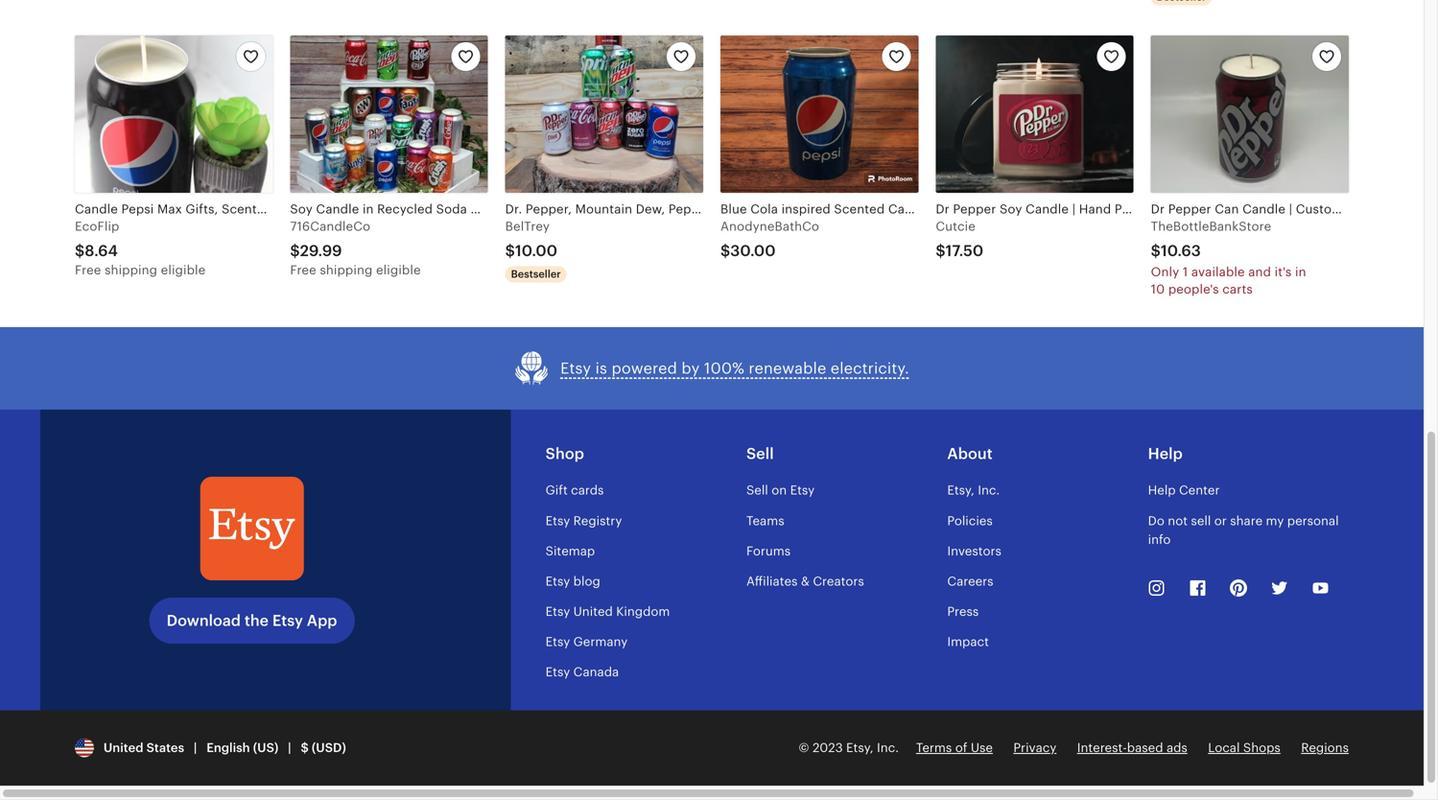 Task type: describe. For each thing, give the bounding box(es) containing it.
terms
[[916, 741, 952, 755]]

716candleco
[[290, 219, 370, 234]]

interest-based ads
[[1077, 741, 1188, 755]]

press link
[[947, 605, 979, 619]]

8.64
[[85, 242, 118, 259]]

press
[[947, 605, 979, 619]]

etsy is powered by 100% renewable electricity. button
[[514, 350, 909, 387]]

pepsi,
[[669, 202, 705, 216]]

privacy
[[1014, 741, 1057, 755]]

center
[[1179, 483, 1220, 498]]

cutcie
[[936, 219, 976, 234]]

pepper,
[[526, 202, 572, 216]]

affiliates & creators link
[[746, 574, 864, 589]]

local shops
[[1208, 741, 1281, 755]]

on
[[772, 483, 787, 498]]

affiliates
[[746, 574, 798, 589]]

help center
[[1148, 483, 1220, 498]]

coke
[[752, 202, 783, 216]]

0 horizontal spatial etsy,
[[846, 741, 874, 755]]

investors link
[[947, 544, 1002, 558]]

of
[[955, 741, 968, 755]]

by
[[682, 360, 700, 377]]

eligible for 8.64
[[161, 263, 206, 277]]

etsy united kingdom link
[[546, 605, 670, 619]]

electricity.
[[831, 360, 909, 377]]

help for help center
[[1148, 483, 1176, 498]]

etsy, inc. link
[[947, 483, 1000, 498]]

sitemap
[[546, 544, 595, 558]]

etsy for etsy canada
[[546, 665, 570, 680]]

2 | from the left
[[288, 741, 291, 755]]

1 vertical spatial united
[[103, 741, 143, 755]]

thebottlebankstore $ 10.63 only 1 available and it's in 10 people's carts
[[1151, 219, 1306, 297]]

personal
[[1287, 514, 1339, 528]]

help for help
[[1148, 445, 1183, 463]]

investors
[[947, 544, 1002, 558]]

teams link
[[746, 514, 784, 528]]

download the etsy app link
[[149, 598, 355, 644]]

ecoflip $ 8.64 free shipping eligible
[[75, 219, 206, 277]]

kingdom
[[616, 605, 670, 619]]

10
[[1151, 282, 1165, 297]]

eligible for 29.99
[[376, 263, 421, 277]]

1 horizontal spatial united
[[573, 605, 613, 619]]

carts
[[1223, 282, 1253, 297]]

blue cola inspired scented candle | full sized recycled can| hand poured 100% soy wax artisan candle| fun gifts for them image
[[721, 36, 919, 193]]

in
[[1295, 265, 1306, 279]]

regions button
[[1301, 739, 1349, 757]]

mountain
[[575, 202, 632, 216]]

soy candle in recycled soda pop can custom scent hand poured soda candle in coke pepsi dr pepper mountain dew root beer sprite crush fanta image
[[290, 36, 488, 193]]

© 2023 etsy, inc.
[[799, 741, 899, 755]]

anodynebathco
[[721, 219, 819, 234]]

interest-
[[1077, 741, 1127, 755]]

sell for sell on etsy
[[746, 483, 768, 498]]

candle pepsi max gifts, scented soy candles, pepsi max can candle gift for him her, novelty quirky gifts by ecoflip image
[[75, 36, 273, 193]]

0 vertical spatial etsy,
[[947, 483, 975, 498]]

is
[[595, 360, 607, 377]]

cutcie $ 17.50
[[936, 219, 984, 259]]

help center link
[[1148, 483, 1220, 498]]

2023
[[813, 741, 843, 755]]

(us)
[[253, 741, 279, 755]]

free for 8.64
[[75, 263, 101, 277]]

not
[[1168, 514, 1188, 528]]

the
[[245, 612, 269, 629]]

©
[[799, 741, 809, 755]]

do
[[1148, 514, 1165, 528]]

beltrey
[[505, 219, 550, 234]]

available
[[1192, 265, 1245, 279]]

30.00
[[730, 242, 776, 259]]

sell for sell
[[746, 445, 774, 463]]

ecoflip
[[75, 219, 119, 234]]

policies link
[[947, 514, 993, 528]]

dew,
[[636, 202, 665, 216]]

10.00
[[515, 242, 558, 259]]

shops
[[1243, 741, 1281, 755]]

etsy united kingdom
[[546, 605, 670, 619]]

careers link
[[947, 574, 994, 589]]

states
[[146, 741, 184, 755]]

creators
[[813, 574, 864, 589]]

download the etsy app
[[167, 612, 337, 629]]

etsy, inc.
[[947, 483, 1000, 498]]

english
[[206, 741, 250, 755]]

etsy for etsy united kingdom
[[546, 605, 570, 619]]

shipping for 29.99
[[320, 263, 373, 277]]

gift cards link
[[546, 483, 604, 498]]

etsy for etsy is powered by 100% renewable electricity.
[[560, 360, 591, 377]]

dr pepper can candle | custom scented candle | handpoured soy wax candle | upcycled funny gift image
[[1151, 36, 1349, 193]]

1 | from the left
[[194, 741, 197, 755]]

and
[[1248, 265, 1271, 279]]

etsy registry
[[546, 514, 622, 528]]

registry
[[573, 514, 622, 528]]



Task type: locate. For each thing, give the bounding box(es) containing it.
dr. pepper, mountain dew, pepsi, sprite, coke candle beltrey $ 10.00 bestseller
[[505, 202, 830, 280]]

shop
[[546, 445, 584, 463]]

eligible inside ecoflip $ 8.64 free shipping eligible
[[161, 263, 206, 277]]

do not sell or share my personal info
[[1148, 514, 1339, 547]]

etsy right "the"
[[272, 612, 303, 629]]

sell
[[1191, 514, 1211, 528]]

etsy, right 2023
[[846, 741, 874, 755]]

inc. left terms
[[877, 741, 899, 755]]

(usd)
[[312, 741, 346, 755]]

free down 29.99
[[290, 263, 316, 277]]

$ inside cutcie $ 17.50
[[936, 242, 946, 259]]

forums
[[746, 544, 791, 558]]

1 help from the top
[[1148, 445, 1183, 463]]

united states   |   english (us)   |   $ (usd)
[[97, 741, 346, 755]]

0 vertical spatial united
[[573, 605, 613, 619]]

$ inside the 716candleco $ 29.99 free shipping eligible
[[290, 242, 300, 259]]

candle
[[787, 202, 830, 216]]

info
[[1148, 532, 1171, 547]]

canada
[[573, 665, 619, 680]]

dr pepper soy candle | hand poured dr pepper soda can candle | custom scented soda pop candle image
[[936, 36, 1134, 193]]

2 sell from the top
[[746, 483, 768, 498]]

1 vertical spatial help
[[1148, 483, 1176, 498]]

united down the 'blog'
[[573, 605, 613, 619]]

1 vertical spatial etsy,
[[846, 741, 874, 755]]

sell on etsy link
[[746, 483, 815, 498]]

united right us icon
[[103, 741, 143, 755]]

0 horizontal spatial united
[[103, 741, 143, 755]]

$ for 29.99
[[290, 242, 300, 259]]

local
[[1208, 741, 1240, 755]]

0 vertical spatial sell
[[746, 445, 774, 463]]

it's
[[1275, 265, 1292, 279]]

sell up on at the bottom of the page
[[746, 445, 774, 463]]

$ down "cutcie"
[[936, 242, 946, 259]]

etsy for etsy registry
[[546, 514, 570, 528]]

1 shipping from the left
[[105, 263, 157, 277]]

2 shipping from the left
[[320, 263, 373, 277]]

17.50
[[946, 242, 984, 259]]

anodynebathco $ 30.00
[[721, 219, 819, 259]]

regions
[[1301, 741, 1349, 755]]

0 horizontal spatial |
[[194, 741, 197, 755]]

0 horizontal spatial eligible
[[161, 263, 206, 277]]

etsy germany link
[[546, 635, 628, 649]]

$ down beltrey
[[505, 242, 515, 259]]

or
[[1214, 514, 1227, 528]]

about
[[947, 445, 993, 463]]

terms of use link
[[916, 741, 993, 755]]

$ up only
[[1151, 242, 1161, 259]]

0 vertical spatial inc.
[[978, 483, 1000, 498]]

shipping down 29.99
[[320, 263, 373, 277]]

policies
[[947, 514, 993, 528]]

free
[[75, 263, 101, 277], [290, 263, 316, 277]]

$ inside ecoflip $ 8.64 free shipping eligible
[[75, 242, 85, 259]]

cards
[[571, 483, 604, 498]]

shipping down 8.64
[[105, 263, 157, 277]]

etsy
[[560, 360, 591, 377], [790, 483, 815, 498], [546, 514, 570, 528], [546, 574, 570, 589], [546, 605, 570, 619], [272, 612, 303, 629], [546, 635, 570, 649], [546, 665, 570, 680]]

inc.
[[978, 483, 1000, 498], [877, 741, 899, 755]]

$ for 10.63
[[1151, 242, 1161, 259]]

0 horizontal spatial free
[[75, 263, 101, 277]]

etsy down the etsy blog link
[[546, 605, 570, 619]]

use
[[971, 741, 993, 755]]

help up help center link
[[1148, 445, 1183, 463]]

etsy registry link
[[546, 514, 622, 528]]

privacy link
[[1014, 741, 1057, 755]]

us image
[[75, 738, 94, 757]]

etsy right on at the bottom of the page
[[790, 483, 815, 498]]

etsy down gift on the bottom of page
[[546, 514, 570, 528]]

impact link
[[947, 635, 989, 649]]

based
[[1127, 741, 1163, 755]]

1 horizontal spatial |
[[288, 741, 291, 755]]

1 horizontal spatial inc.
[[978, 483, 1000, 498]]

inc. up policies link
[[978, 483, 1000, 498]]

thebottlebankstore
[[1151, 219, 1272, 234]]

sell
[[746, 445, 774, 463], [746, 483, 768, 498]]

0 vertical spatial help
[[1148, 445, 1183, 463]]

1 eligible from the left
[[161, 263, 206, 277]]

shipping inside ecoflip $ 8.64 free shipping eligible
[[105, 263, 157, 277]]

gift
[[546, 483, 568, 498]]

interest-based ads link
[[1077, 741, 1188, 755]]

impact
[[947, 635, 989, 649]]

dr. pepper, mountain dew, pepsi, sprite, coke candle image
[[505, 36, 703, 193]]

etsy inside button
[[560, 360, 591, 377]]

only
[[1151, 265, 1179, 279]]

local shops link
[[1208, 741, 1281, 755]]

etsy for etsy blog
[[546, 574, 570, 589]]

1 free from the left
[[75, 263, 101, 277]]

etsy left is on the left top of the page
[[560, 360, 591, 377]]

etsy is powered by 100% renewable electricity.
[[560, 360, 909, 377]]

$ down ecoflip
[[75, 242, 85, 259]]

$ for 17.50
[[936, 242, 946, 259]]

| right (us) on the bottom
[[288, 741, 291, 755]]

1 horizontal spatial shipping
[[320, 263, 373, 277]]

eligible
[[161, 263, 206, 277], [376, 263, 421, 277]]

10.63
[[1161, 242, 1201, 259]]

1 horizontal spatial free
[[290, 263, 316, 277]]

2 eligible from the left
[[376, 263, 421, 277]]

716candleco $ 29.99 free shipping eligible
[[290, 219, 421, 277]]

sell on etsy
[[746, 483, 815, 498]]

$ for 30.00
[[721, 242, 730, 259]]

etsy,
[[947, 483, 975, 498], [846, 741, 874, 755]]

shipping inside the 716candleco $ 29.99 free shipping eligible
[[320, 263, 373, 277]]

shipping for 8.64
[[105, 263, 157, 277]]

sprite,
[[708, 202, 749, 216]]

$ inside dr. pepper, mountain dew, pepsi, sprite, coke candle beltrey $ 10.00 bestseller
[[505, 242, 515, 259]]

1 vertical spatial inc.
[[877, 741, 899, 755]]

affiliates & creators
[[746, 574, 864, 589]]

free for 29.99
[[290, 263, 316, 277]]

dr.
[[505, 202, 522, 216]]

teams
[[746, 514, 784, 528]]

$ left the (usd)
[[301, 741, 309, 755]]

blog
[[573, 574, 600, 589]]

do not sell or share my personal info link
[[1148, 514, 1339, 547]]

free inside ecoflip $ 8.64 free shipping eligible
[[75, 263, 101, 277]]

| right states
[[194, 741, 197, 755]]

etsy canada link
[[546, 665, 619, 680]]

bestseller
[[511, 268, 561, 280]]

eligible inside the 716candleco $ 29.99 free shipping eligible
[[376, 263, 421, 277]]

forums link
[[746, 544, 791, 558]]

2 free from the left
[[290, 263, 316, 277]]

$ inside anodynebathco $ 30.00
[[721, 242, 730, 259]]

download
[[167, 612, 241, 629]]

0 horizontal spatial inc.
[[877, 741, 899, 755]]

free inside the 716candleco $ 29.99 free shipping eligible
[[290, 263, 316, 277]]

etsy for etsy germany
[[546, 635, 570, 649]]

help
[[1148, 445, 1183, 463], [1148, 483, 1176, 498]]

sell left on at the bottom of the page
[[746, 483, 768, 498]]

1
[[1183, 265, 1188, 279]]

29.99
[[300, 242, 342, 259]]

terms of use
[[916, 741, 993, 755]]

$ for 8.64
[[75, 242, 85, 259]]

etsy up 'etsy canada' link
[[546, 635, 570, 649]]

1 horizontal spatial eligible
[[376, 263, 421, 277]]

&
[[801, 574, 810, 589]]

free down 8.64
[[75, 263, 101, 277]]

2 help from the top
[[1148, 483, 1176, 498]]

help up the do
[[1148, 483, 1176, 498]]

germany
[[573, 635, 628, 649]]

$
[[75, 242, 85, 259], [290, 242, 300, 259], [505, 242, 515, 259], [721, 242, 730, 259], [936, 242, 946, 259], [1151, 242, 1161, 259], [301, 741, 309, 755]]

etsy left canada
[[546, 665, 570, 680]]

1 sell from the top
[[746, 445, 774, 463]]

$ inside thebottlebankstore $ 10.63 only 1 available and it's in 10 people's carts
[[1151, 242, 1161, 259]]

1 horizontal spatial etsy,
[[947, 483, 975, 498]]

share
[[1230, 514, 1263, 528]]

etsy, up policies link
[[947, 483, 975, 498]]

united
[[573, 605, 613, 619], [103, 741, 143, 755]]

$ down 716candleco in the top of the page
[[290, 242, 300, 259]]

etsy blog link
[[546, 574, 600, 589]]

etsy left the 'blog'
[[546, 574, 570, 589]]

renewable
[[749, 360, 826, 377]]

1 vertical spatial sell
[[746, 483, 768, 498]]

0 horizontal spatial shipping
[[105, 263, 157, 277]]

$ down sprite,
[[721, 242, 730, 259]]



Task type: vqa. For each thing, say whether or not it's contained in the screenshot.
second 'Free' from the right
yes



